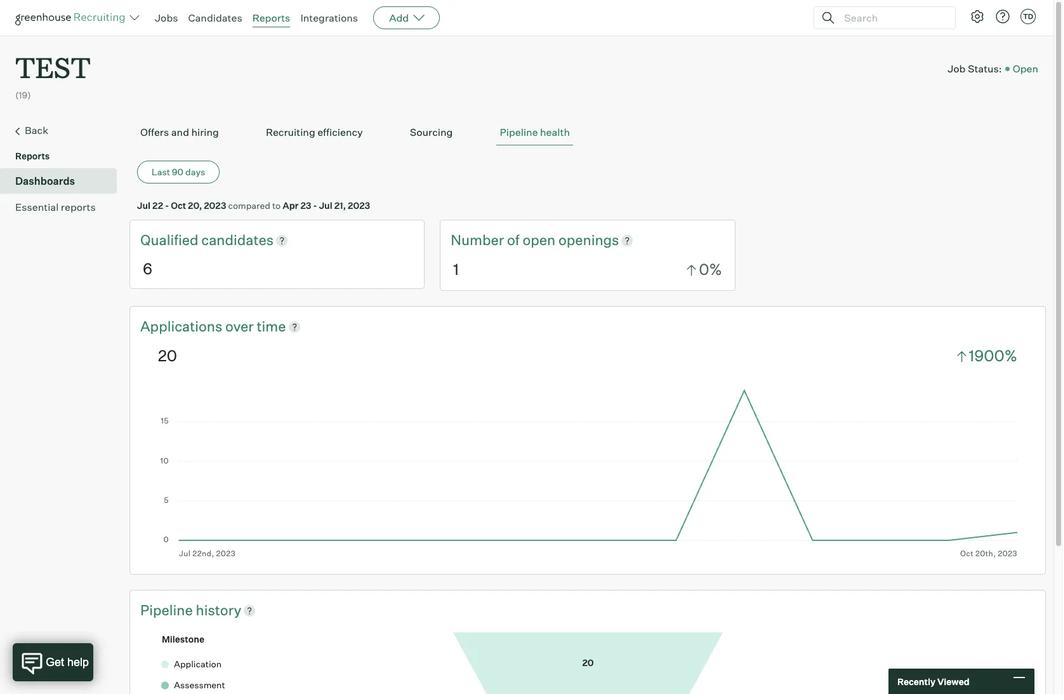 Task type: describe. For each thing, give the bounding box(es) containing it.
milestone
[[162, 633, 204, 644]]

apr
[[283, 200, 299, 211]]

test link
[[15, 36, 91, 88]]

offers
[[140, 126, 169, 139]]

efficiency
[[318, 126, 363, 139]]

and
[[171, 126, 189, 139]]

number of open
[[451, 231, 559, 248]]

pipeline for pipeline
[[140, 601, 196, 618]]

2 - from the left
[[313, 200, 317, 211]]

oct
[[171, 200, 186, 211]]

recently viewed
[[898, 676, 970, 687]]

dashboards link
[[15, 173, 112, 189]]

essential reports
[[15, 201, 96, 213]]

jobs
[[155, 11, 178, 24]]

1900%
[[969, 346, 1018, 365]]

of
[[507, 231, 520, 248]]

dashboards
[[15, 175, 75, 187]]

over link
[[225, 317, 257, 336]]

number
[[451, 231, 504, 248]]

number link
[[451, 231, 507, 250]]

1
[[454, 260, 459, 279]]

last 90 days
[[152, 166, 205, 177]]

qualified
[[140, 231, 201, 248]]

greenhouse recruiting image
[[15, 10, 130, 25]]

history link
[[196, 601, 242, 620]]

add button
[[373, 6, 440, 29]]

hiring
[[191, 126, 219, 139]]

1 horizontal spatial reports
[[252, 11, 290, 24]]

recruiting efficiency
[[266, 126, 363, 139]]

21,
[[334, 200, 346, 211]]

1 jul from the left
[[137, 200, 151, 211]]

20,
[[188, 200, 202, 211]]

td button
[[1019, 6, 1039, 27]]

Search text field
[[841, 9, 944, 27]]

(19)
[[15, 90, 31, 100]]

tab list containing offers and hiring
[[137, 119, 1039, 146]]

integrations link
[[301, 11, 358, 24]]

to
[[272, 200, 281, 211]]

1 - from the left
[[165, 200, 169, 211]]

candidates
[[201, 231, 274, 248]]

compared
[[228, 200, 270, 211]]

open link
[[523, 231, 559, 250]]

openings link
[[559, 231, 619, 250]]

td button
[[1021, 9, 1036, 24]]

applications over
[[140, 317, 257, 335]]

pipeline health button
[[497, 119, 573, 146]]

recruiting
[[266, 126, 315, 139]]

sourcing button
[[407, 119, 456, 146]]

xychart image
[[158, 387, 1018, 558]]

history
[[196, 601, 242, 618]]



Task type: locate. For each thing, give the bounding box(es) containing it.
0 vertical spatial reports
[[252, 11, 290, 24]]

jobs link
[[155, 11, 178, 24]]

1 horizontal spatial jul
[[319, 200, 333, 211]]

pipeline for pipeline health
[[500, 126, 538, 139]]

2 2023 from the left
[[348, 200, 370, 211]]

1 vertical spatial reports
[[15, 151, 50, 161]]

1 2023 from the left
[[204, 200, 226, 211]]

reports
[[61, 201, 96, 213]]

tab list
[[137, 119, 1039, 146]]

2 jul from the left
[[319, 200, 333, 211]]

1 horizontal spatial pipeline
[[500, 126, 538, 139]]

2023 right '20,' at top left
[[204, 200, 226, 211]]

configure image
[[970, 9, 985, 24]]

health
[[540, 126, 570, 139]]

23
[[301, 200, 311, 211]]

- right the 22
[[165, 200, 169, 211]]

pipeline left health
[[500, 126, 538, 139]]

test
[[15, 48, 91, 86]]

days
[[185, 166, 205, 177]]

0 horizontal spatial pipeline
[[140, 601, 196, 618]]

applications link
[[140, 317, 225, 336]]

2023 right 21,
[[348, 200, 370, 211]]

job
[[948, 62, 966, 75]]

-
[[165, 200, 169, 211], [313, 200, 317, 211]]

- right 23
[[313, 200, 317, 211]]

0 horizontal spatial -
[[165, 200, 169, 211]]

pipeline health
[[500, 126, 570, 139]]

test (19)
[[15, 48, 91, 100]]

of link
[[507, 231, 523, 250]]

reports right candidates
[[252, 11, 290, 24]]

0 horizontal spatial 2023
[[204, 200, 226, 211]]

sourcing
[[410, 126, 453, 139]]

1 horizontal spatial 2023
[[348, 200, 370, 211]]

pipeline link
[[140, 601, 196, 620]]

reports link
[[252, 11, 290, 24]]

6
[[143, 259, 152, 278]]

applications
[[140, 317, 222, 335]]

pipeline up "milestone"
[[140, 601, 196, 618]]

2023
[[204, 200, 226, 211], [348, 200, 370, 211]]

jul left the 22
[[137, 200, 151, 211]]

jul left 21,
[[319, 200, 333, 211]]

td
[[1024, 12, 1034, 21]]

jul 22 - oct 20, 2023 compared to apr 23 - jul 21, 2023
[[137, 200, 370, 211]]

integrations
[[301, 11, 358, 24]]

last 90 days button
[[137, 161, 220, 184]]

open
[[523, 231, 556, 248]]

openings
[[559, 231, 619, 248]]

22
[[152, 200, 163, 211]]

offers and hiring button
[[137, 119, 222, 146]]

candidates link
[[201, 231, 274, 250]]

open
[[1013, 62, 1039, 75]]

1 horizontal spatial -
[[313, 200, 317, 211]]

essential
[[15, 201, 59, 213]]

candidates
[[188, 11, 242, 24]]

candidates link
[[188, 11, 242, 24]]

pipeline
[[500, 126, 538, 139], [140, 601, 196, 618]]

add
[[389, 11, 409, 24]]

over
[[225, 317, 254, 335]]

time link
[[257, 317, 286, 336]]

last
[[152, 166, 170, 177]]

essential reports link
[[15, 199, 112, 215]]

90
[[172, 166, 184, 177]]

pipeline inside 'button'
[[500, 126, 538, 139]]

0 horizontal spatial reports
[[15, 151, 50, 161]]

1 vertical spatial pipeline
[[140, 601, 196, 618]]

recently
[[898, 676, 936, 687]]

viewed
[[938, 676, 970, 687]]

status:
[[968, 62, 1002, 75]]

back
[[25, 124, 48, 137]]

reports down back
[[15, 151, 50, 161]]

0%
[[699, 260, 722, 279]]

job status:
[[948, 62, 1002, 75]]

jul
[[137, 200, 151, 211], [319, 200, 333, 211]]

offers and hiring
[[140, 126, 219, 139]]

0 horizontal spatial jul
[[137, 200, 151, 211]]

time
[[257, 317, 286, 335]]

20
[[158, 346, 177, 365]]

0 vertical spatial pipeline
[[500, 126, 538, 139]]

back link
[[15, 123, 112, 139]]

qualified link
[[140, 231, 201, 250]]

recruiting efficiency button
[[263, 119, 366, 146]]

reports
[[252, 11, 290, 24], [15, 151, 50, 161]]



Task type: vqa. For each thing, say whether or not it's contained in the screenshot.
THE TEST link
yes



